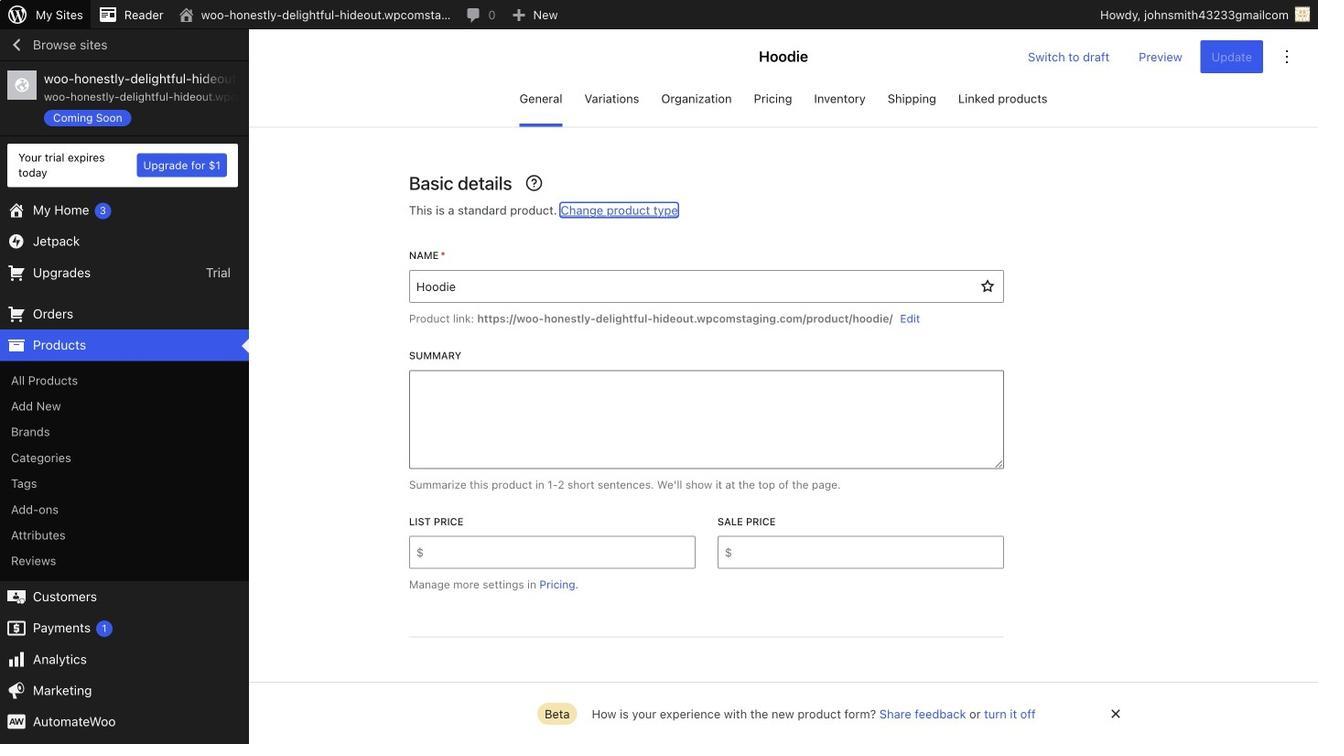 Task type: vqa. For each thing, say whether or not it's contained in the screenshot.
the bottommost Block: Product section document
yes



Task type: locate. For each thing, give the bounding box(es) containing it.
tab list
[[249, 84, 1318, 127]]

0 vertical spatial block: product section document
[[409, 172, 1004, 638]]

None field
[[424, 536, 696, 569], [732, 536, 1004, 569], [424, 536, 696, 569], [732, 536, 1004, 569]]

1 vertical spatial block: product section document
[[409, 682, 1004, 744]]

product editor top bar. region
[[249, 29, 1318, 127]]

view helper text image
[[523, 172, 545, 194], [514, 682, 536, 704]]

0 vertical spatial view helper text image
[[523, 172, 545, 194]]

None text field
[[409, 370, 1004, 469]]

1 block: product section document from the top
[[409, 172, 1004, 638]]

None text field
[[409, 733, 1004, 744]]

main menu navigation
[[0, 29, 249, 744]]

options image
[[1276, 46, 1298, 68]]

1 vertical spatial view helper text image
[[514, 682, 536, 704]]

block: product section document
[[409, 172, 1004, 638], [409, 682, 1004, 744]]



Task type: describe. For each thing, give the bounding box(es) containing it.
2 block: product section document from the top
[[409, 682, 1004, 744]]

block: columns document
[[409, 515, 1004, 593]]

toolbar navigation
[[0, 0, 1318, 33]]

hide this message image
[[1105, 703, 1127, 725]]

e.g. 12 oz Coffee Mug field
[[409, 270, 971, 303]]

mark as featured image
[[977, 275, 999, 297]]

block: product details section description document
[[409, 201, 1004, 219]]



